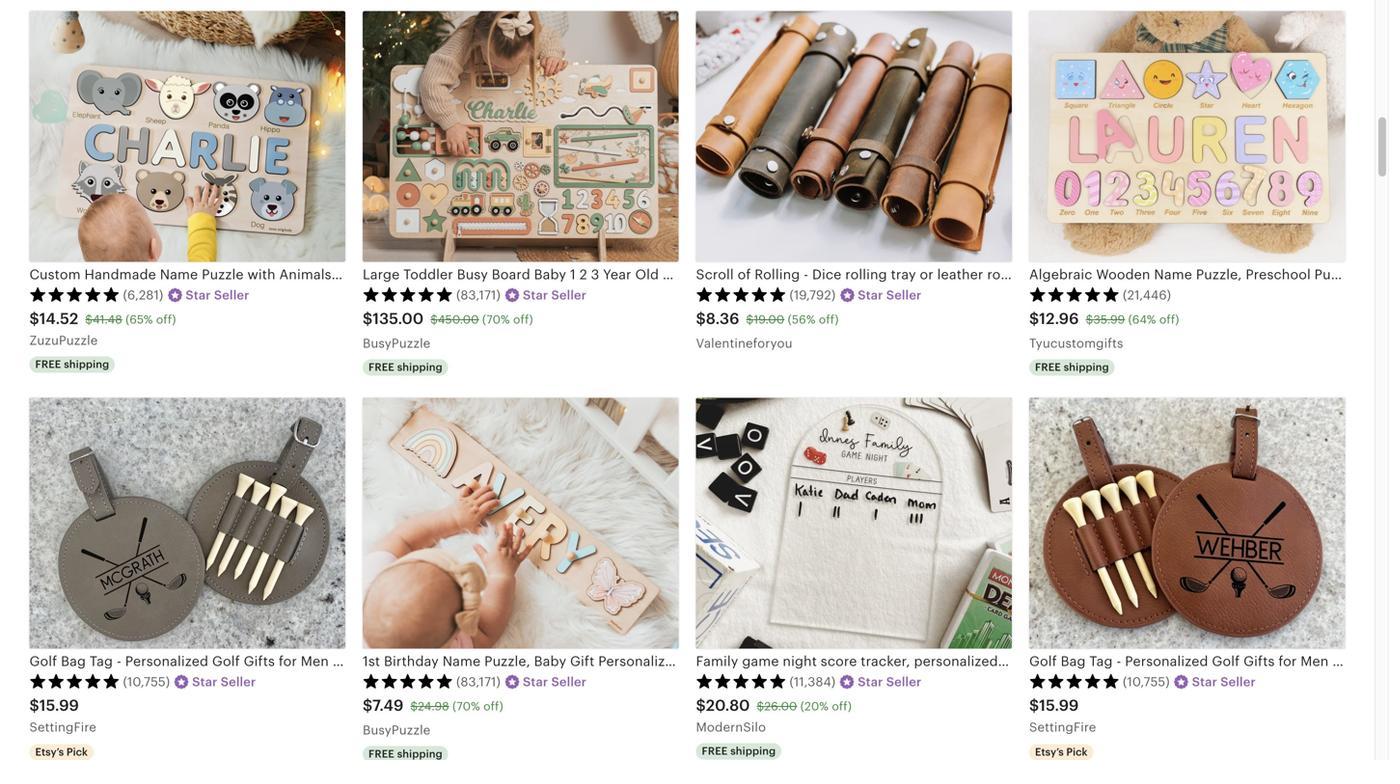 Task type: describe. For each thing, give the bounding box(es) containing it.
2 rolling from the left
[[987, 267, 1029, 282]]

1 game from the left
[[742, 654, 779, 669]]

pick for golf bag tag - personalized golf gifts for men or woma
[[1067, 746, 1088, 758]]

straps
[[1171, 267, 1212, 282]]

5 out of 5 stars image for 20.80
[[696, 674, 787, 689]]

off) for 20.80
[[832, 700, 852, 713]]

for for woma
[[1279, 654, 1297, 669]]

19.00
[[754, 313, 785, 326]]

or for golf bag tag - personalized golf gifts for men or woman - custom golf accessories
[[333, 654, 347, 669]]

shipping for 14.52
[[64, 358, 109, 370]]

star for 8.36
[[858, 288, 883, 302]]

gifts for woma
[[1244, 654, 1275, 669]]

star for 7.49
[[523, 675, 548, 689]]

5 out of 5 stars image for 14.52
[[29, 287, 120, 302]]

detachable
[[1094, 267, 1168, 282]]

free for 12.96
[[1035, 361, 1061, 373]]

star seller for 7.49
[[523, 675, 587, 689]]

15.99 for golf bag tag - personalized golf gifts for men or woma
[[1040, 697, 1079, 715]]

- for scroll of rolling - dice rolling tray or leather rolling mat with detachable straps personalized
[[804, 267, 809, 282]]

(83,171) for 135.00
[[456, 288, 501, 302]]

men for woman
[[301, 654, 329, 669]]

1 rolling from the left
[[845, 267, 887, 282]]

modernsilo
[[696, 720, 766, 735]]

$ 14.52 $ 41.48 (65% off) zuzupuzzle
[[29, 310, 176, 348]]

5 out of 5 stars image for 12.96
[[1030, 287, 1120, 302]]

for for woman
[[279, 654, 297, 669]]

or for golf bag tag - personalized golf gifts for men or woma
[[1333, 654, 1347, 669]]

free shipping for 135.00
[[369, 361, 443, 373]]

etsy's pick for golf bag tag - personalized golf gifts for men or woma
[[1035, 746, 1088, 758]]

star for 14.52
[[186, 288, 211, 302]]

(19,792)
[[790, 288, 836, 302]]

(70% for 7.49
[[453, 700, 480, 713]]

7.49
[[373, 697, 404, 715]]

14.52
[[39, 310, 78, 328]]

scroll of rolling - dice rolling tray or leather rolling mat with detachable straps personalized
[[696, 267, 1300, 282]]

card
[[1121, 654, 1150, 669]]

rolling
[[755, 267, 800, 282]]

star for 135.00
[[523, 288, 548, 302]]

(21,446)
[[1123, 288, 1172, 302]]

family
[[696, 654, 739, 669]]

settingfire for golf bag tag - personalized golf gifts for men or woman - custom golf accessories
[[29, 720, 96, 735]]

off) for 8.36
[[819, 313, 839, 326]]

golf bag tag - personalized golf gifts for men or woman - custom golf accessories image for golf bag tag - personalized golf gifts for men or woman - custom golf accessories
[[29, 398, 345, 649]]

$ 15.99 settingfire for golf bag tag - personalized golf gifts for men or woman - custom golf accessories
[[29, 697, 96, 735]]

free shipping for 7.49
[[369, 748, 443, 760]]

8.36
[[706, 310, 740, 328]]

24.98
[[418, 700, 449, 713]]

(64%
[[1129, 313, 1157, 326]]

custom
[[410, 654, 462, 669]]

shipping for 12.96
[[1064, 361, 1109, 373]]

(11,384)
[[790, 675, 836, 689]]

$ 135.00 $ 450.00 (70% off)
[[363, 310, 533, 328]]

$ inside $ 7.49 $ 24.98 (70% off)
[[410, 700, 418, 713]]

free shipping for 12.96
[[1035, 361, 1109, 373]]

of
[[738, 267, 751, 282]]

seller for 135.00
[[551, 288, 587, 302]]

1 golf from the left
[[29, 654, 57, 669]]

$ 15.99 settingfire for golf bag tag - personalized golf gifts for men or woma
[[1030, 697, 1097, 735]]

busypuzzle for 135.00
[[363, 336, 431, 351]]

tray
[[891, 267, 916, 282]]

15.99 for golf bag tag - personalized golf gifts for men or woman - custom golf accessories
[[39, 697, 79, 715]]

zuzupuzzle
[[29, 333, 98, 348]]

$ inside $ 135.00 $ 450.00 (70% off)
[[431, 313, 438, 326]]

bag for golf bag tag - personalized golf gifts for men or woman - custom golf accessories
[[61, 654, 86, 669]]

seller for 7.49
[[551, 675, 587, 689]]

0 vertical spatial personalized
[[1215, 267, 1300, 282]]

(20%
[[801, 700, 829, 713]]

custom handmade name puzzle with animals, personalized birthday gift for kids, christmas gifts for toddlers, unique new baby gift, wood toy image
[[29, 11, 345, 262]]

scroll
[[696, 267, 734, 282]]

135.00
[[373, 310, 424, 328]]

1 vertical spatial personalized
[[914, 654, 998, 669]]



Task type: locate. For each thing, give the bounding box(es) containing it.
free shipping down the tyucustomgifts
[[1035, 361, 1109, 373]]

etsy's
[[35, 746, 64, 758], [1035, 746, 1064, 758]]

busypuzzle for 7.49
[[363, 723, 431, 737]]

1 horizontal spatial or
[[920, 267, 934, 282]]

personalized right straps
[[1215, 267, 1300, 282]]

3 golf from the left
[[465, 654, 493, 669]]

free shipping down modernsilo on the right of the page
[[702, 745, 776, 757]]

- for golf bag tag - personalized golf gifts for men or woman - custom golf accessories
[[117, 654, 122, 669]]

valentineforyou
[[696, 336, 793, 351]]

-
[[804, 267, 809, 282], [117, 654, 122, 669], [402, 654, 407, 669], [1117, 654, 1122, 669]]

free down 135.00 in the top left of the page
[[369, 361, 395, 373]]

450.00
[[438, 313, 479, 326]]

score left card
[[1081, 654, 1117, 669]]

personalized for golf bag tag - personalized golf gifts for men or woma
[[1125, 654, 1209, 669]]

0 horizontal spatial $ 15.99 settingfire
[[29, 697, 96, 735]]

35.99
[[1094, 313, 1125, 326]]

shipping down the tyucustomgifts
[[1064, 361, 1109, 373]]

free for 7.49
[[369, 748, 395, 760]]

game
[[742, 654, 779, 669], [1002, 654, 1039, 669]]

12.96
[[1040, 310, 1079, 328]]

rolling left mat
[[987, 267, 1029, 282]]

0 horizontal spatial score
[[821, 654, 857, 669]]

2 etsy's pick from the left
[[1035, 746, 1088, 758]]

star seller for 8.36
[[858, 288, 922, 302]]

shipping down 135.00 in the top left of the page
[[397, 361, 443, 373]]

star seller for 20.80
[[858, 675, 922, 689]]

5 out of 5 stars image
[[29, 287, 120, 302], [363, 287, 454, 302], [696, 287, 787, 302], [1030, 287, 1120, 302], [29, 674, 120, 689], [363, 674, 454, 689], [696, 674, 787, 689], [1030, 674, 1120, 689]]

leather
[[938, 267, 984, 282]]

0 vertical spatial (70%
[[482, 313, 510, 326]]

1 horizontal spatial golf bag tag - personalized golf gifts for men or woman - custom golf accessories image
[[1030, 398, 1346, 649]]

1 for from the left
[[279, 654, 297, 669]]

off) inside $ 12.96 $ 35.99 (64% off)
[[1160, 313, 1180, 326]]

rolling left tray
[[845, 267, 887, 282]]

1 etsy's pick from the left
[[35, 746, 88, 758]]

free shipping down 7.49
[[369, 748, 443, 760]]

tyucustomgifts
[[1030, 336, 1124, 351]]

free down modernsilo on the right of the page
[[702, 745, 728, 757]]

5 out of 5 stars image for 135.00
[[363, 287, 454, 302]]

1 personalized from the left
[[125, 654, 209, 669]]

busypuzzle
[[363, 336, 431, 351], [363, 723, 431, 737]]

off) inside $ 135.00 $ 450.00 (70% off)
[[513, 313, 533, 326]]

or left woma on the bottom right of the page
[[1333, 654, 1347, 669]]

free shipping down 135.00 in the top left of the page
[[369, 361, 443, 373]]

0 horizontal spatial personalized
[[125, 654, 209, 669]]

free down 7.49
[[369, 748, 395, 760]]

pick for golf bag tag - personalized golf gifts for men or woman - custom golf accessories
[[66, 746, 88, 758]]

1 (10,755) from the left
[[123, 675, 170, 689]]

men
[[301, 654, 329, 669], [1301, 654, 1329, 669]]

2 men from the left
[[1301, 654, 1329, 669]]

1 score from the left
[[821, 654, 857, 669]]

- for golf bag tag - personalized golf gifts for men or woma
[[1117, 654, 1122, 669]]

5 out of 5 stars image for 8.36
[[696, 287, 787, 302]]

rolling
[[845, 267, 887, 282], [987, 267, 1029, 282]]

family game night score tracker, personalized game night score card image
[[696, 398, 1012, 649]]

1 horizontal spatial pick
[[1067, 746, 1088, 758]]

dice
[[812, 267, 842, 282]]

off) for 7.49
[[483, 700, 503, 713]]

2 pick from the left
[[1067, 746, 1088, 758]]

0 horizontal spatial etsy's
[[35, 746, 64, 758]]

(83,171) down custom
[[456, 675, 501, 689]]

(10,755)
[[123, 675, 170, 689], [1123, 675, 1170, 689]]

2 gifts from the left
[[1244, 654, 1275, 669]]

1 (83,171) from the top
[[456, 288, 501, 302]]

15.99
[[39, 697, 79, 715], [1040, 697, 1079, 715]]

for left woman
[[279, 654, 297, 669]]

personalized right tracker,
[[914, 654, 998, 669]]

5 out of 5 stars image for 7.49
[[363, 674, 454, 689]]

accessories
[[497, 654, 576, 669]]

$
[[29, 310, 39, 328], [363, 310, 373, 328], [696, 310, 706, 328], [1030, 310, 1040, 328], [85, 313, 93, 326], [431, 313, 438, 326], [746, 313, 754, 326], [1086, 313, 1094, 326], [29, 697, 39, 715], [363, 697, 373, 715], [696, 697, 706, 715], [1030, 697, 1040, 715], [410, 700, 418, 713], [757, 700, 765, 713]]

tag for golf bag tag - personalized golf gifts for men or woma
[[1090, 654, 1113, 669]]

(83,171) for 7.49
[[456, 675, 501, 689]]

off) right 450.00
[[513, 313, 533, 326]]

2 golf from the left
[[212, 654, 240, 669]]

1 horizontal spatial tag
[[1090, 654, 1113, 669]]

night
[[783, 654, 817, 669], [1043, 654, 1077, 669]]

0 horizontal spatial gifts
[[244, 654, 275, 669]]

for left woma on the bottom right of the page
[[1279, 654, 1297, 669]]

night left card
[[1043, 654, 1077, 669]]

score up (11,384)
[[821, 654, 857, 669]]

tag for golf bag tag - personalized golf gifts for men or woman - custom golf accessories
[[90, 654, 113, 669]]

shipping for 20.80
[[731, 745, 776, 757]]

0 vertical spatial busypuzzle
[[363, 336, 431, 351]]

0 horizontal spatial golf bag tag - personalized golf gifts for men or woman - custom golf accessories image
[[29, 398, 345, 649]]

$ 15.99 settingfire
[[29, 697, 96, 735], [1030, 697, 1097, 735]]

1 etsy's from the left
[[35, 746, 64, 758]]

2 (10,755) from the left
[[1123, 675, 1170, 689]]

seller for 20.80
[[886, 675, 922, 689]]

1 bag from the left
[[61, 654, 86, 669]]

26.00
[[765, 700, 797, 713]]

2 etsy's from the left
[[1035, 746, 1064, 758]]

off) right (20%
[[832, 700, 852, 713]]

off) for 14.52
[[156, 313, 176, 326]]

0 horizontal spatial etsy's pick
[[35, 746, 88, 758]]

men for woma
[[1301, 654, 1329, 669]]

settingfire
[[29, 720, 96, 735], [1030, 720, 1097, 735]]

1 horizontal spatial 15.99
[[1040, 697, 1079, 715]]

2 game from the left
[[1002, 654, 1039, 669]]

free down zuzupuzzle at the left
[[35, 358, 61, 370]]

1 horizontal spatial etsy's pick
[[1035, 746, 1088, 758]]

golf bag tag - personalized golf gifts for men or woman - custom golf accessories image for golf bag tag - personalized golf gifts for men or woma
[[1030, 398, 1346, 649]]

with
[[1062, 267, 1090, 282]]

2 horizontal spatial or
[[1333, 654, 1347, 669]]

for
[[279, 654, 297, 669], [1279, 654, 1297, 669]]

(10,755) for golf bag tag - personalized golf gifts for men or woma
[[1123, 675, 1170, 689]]

41.48
[[93, 313, 122, 326]]

pick
[[66, 746, 88, 758], [1067, 746, 1088, 758]]

bag for golf bag tag - personalized golf gifts for men or woma
[[1061, 654, 1086, 669]]

free shipping for 20.80
[[702, 745, 776, 757]]

off) right the "(56%"
[[819, 313, 839, 326]]

0 horizontal spatial night
[[783, 654, 817, 669]]

star seller for 14.52
[[186, 288, 249, 302]]

off) inside $ 7.49 $ 24.98 (70% off)
[[483, 700, 503, 713]]

shipping down 24.98
[[397, 748, 443, 760]]

2 personalized from the left
[[1125, 654, 1209, 669]]

1st birthday name puzzle, baby gift personalized, montessori toddler toys, custom gifts for kids, first christmas gift, nursery name sign image
[[363, 398, 679, 649]]

1 settingfire from the left
[[29, 720, 96, 735]]

gifts for woman
[[244, 654, 275, 669]]

seller
[[214, 288, 249, 302], [551, 288, 587, 302], [887, 288, 922, 302], [221, 675, 256, 689], [551, 675, 587, 689], [886, 675, 922, 689], [1221, 675, 1256, 689]]

or left woman
[[333, 654, 347, 669]]

night up (11,384)
[[783, 654, 817, 669]]

off) inside $ 20.80 $ 26.00 (20% off) modernsilo
[[832, 700, 852, 713]]

(70% right 24.98
[[453, 700, 480, 713]]

1 vertical spatial (83,171)
[[456, 675, 501, 689]]

0 horizontal spatial pick
[[66, 746, 88, 758]]

$ inside $ 12.96 $ 35.99 (64% off)
[[1086, 313, 1094, 326]]

1 horizontal spatial (10,755)
[[1123, 675, 1170, 689]]

or right tray
[[920, 267, 934, 282]]

0 horizontal spatial bag
[[61, 654, 86, 669]]

(10,755) for golf bag tag - personalized golf gifts for men or woman - custom golf accessories
[[123, 675, 170, 689]]

tag
[[90, 654, 113, 669], [1090, 654, 1113, 669]]

2 score from the left
[[1081, 654, 1117, 669]]

personalized for golf bag tag - personalized golf gifts for men or woman - custom golf accessories
[[125, 654, 209, 669]]

personalized
[[1215, 267, 1300, 282], [914, 654, 998, 669]]

free down the tyucustomgifts
[[1035, 361, 1061, 373]]

free shipping down zuzupuzzle at the left
[[35, 358, 109, 370]]

mat
[[1033, 267, 1058, 282]]

20.80
[[706, 697, 750, 715]]

bag
[[61, 654, 86, 669], [1061, 654, 1086, 669]]

2 (83,171) from the top
[[456, 675, 501, 689]]

golf bag tag - personalized golf gifts for men or woman - custom golf accessories
[[29, 654, 576, 669]]

2 tag from the left
[[1090, 654, 1113, 669]]

1 horizontal spatial $ 15.99 settingfire
[[1030, 697, 1097, 735]]

2 golf bag tag - personalized golf gifts for men or woman - custom golf accessories image from the left
[[1030, 398, 1346, 649]]

(83,171) up 450.00
[[456, 288, 501, 302]]

off)
[[156, 313, 176, 326], [513, 313, 533, 326], [819, 313, 839, 326], [1160, 313, 1180, 326], [483, 700, 503, 713], [832, 700, 852, 713]]

2 for from the left
[[1279, 654, 1297, 669]]

1 $ 15.99 settingfire from the left
[[29, 697, 96, 735]]

tracker,
[[861, 654, 911, 669]]

woman
[[350, 654, 398, 669]]

1 horizontal spatial for
[[1279, 654, 1297, 669]]

shipping down zuzupuzzle at the left
[[64, 358, 109, 370]]

0 horizontal spatial personalized
[[914, 654, 998, 669]]

2 bag from the left
[[1061, 654, 1086, 669]]

1 gifts from the left
[[244, 654, 275, 669]]

0 horizontal spatial or
[[333, 654, 347, 669]]

shipping
[[64, 358, 109, 370], [397, 361, 443, 373], [1064, 361, 1109, 373], [731, 745, 776, 757], [397, 748, 443, 760]]

1 horizontal spatial rolling
[[987, 267, 1029, 282]]

$ 12.96 $ 35.99 (64% off)
[[1030, 310, 1180, 328]]

1 vertical spatial (70%
[[453, 700, 480, 713]]

shipping for 7.49
[[397, 748, 443, 760]]

1 night from the left
[[783, 654, 817, 669]]

family game night score tracker, personalized game night score card
[[696, 654, 1150, 669]]

(70% inside $ 135.00 $ 450.00 (70% off)
[[482, 313, 510, 326]]

(70%
[[482, 313, 510, 326], [453, 700, 480, 713]]

off) for 12.96
[[1160, 313, 1180, 326]]

1 horizontal spatial personalized
[[1125, 654, 1209, 669]]

busypuzzle down 7.49
[[363, 723, 431, 737]]

free for 20.80
[[702, 745, 728, 757]]

1 horizontal spatial bag
[[1061, 654, 1086, 669]]

1 horizontal spatial night
[[1043, 654, 1077, 669]]

0 horizontal spatial settingfire
[[29, 720, 96, 735]]

$ 8.36 $ 19.00 (56% off)
[[696, 310, 839, 328]]

etsy's for golf bag tag - personalized golf gifts for men or woma
[[1035, 746, 1064, 758]]

free for 135.00
[[369, 361, 395, 373]]

large toddler busy board baby 1 2 3 year old montessori activity board toddlers christmas gift for kids wooden educational toy birthday gift image
[[363, 11, 679, 262]]

0 horizontal spatial rolling
[[845, 267, 887, 282]]

1 horizontal spatial gifts
[[1244, 654, 1275, 669]]

score
[[821, 654, 857, 669], [1081, 654, 1117, 669]]

2 settingfire from the left
[[1030, 720, 1097, 735]]

seller for 8.36
[[887, 288, 922, 302]]

1 horizontal spatial game
[[1002, 654, 1039, 669]]

$ 20.80 $ 26.00 (20% off) modernsilo
[[696, 697, 852, 735]]

free shipping for 14.52
[[35, 358, 109, 370]]

$ 7.49 $ 24.98 (70% off)
[[363, 697, 503, 715]]

5 golf from the left
[[1212, 654, 1240, 669]]

free for 14.52
[[35, 358, 61, 370]]

men left woman
[[301, 654, 329, 669]]

etsy's pick
[[35, 746, 88, 758], [1035, 746, 1088, 758]]

scroll of rolling - dice rolling tray or leather rolling mat with detachable straps personalized image
[[696, 11, 1012, 262]]

1 horizontal spatial settingfire
[[1030, 720, 1097, 735]]

(6,281)
[[123, 288, 163, 302]]

off) right (65%
[[156, 313, 176, 326]]

or
[[920, 267, 934, 282], [333, 654, 347, 669], [1333, 654, 1347, 669]]

woma
[[1350, 654, 1389, 669]]

off) inside $ 14.52 $ 41.48 (65% off) zuzupuzzle
[[156, 313, 176, 326]]

0 horizontal spatial (70%
[[453, 700, 480, 713]]

(70% for 135.00
[[482, 313, 510, 326]]

(70% inside $ 7.49 $ 24.98 (70% off)
[[453, 700, 480, 713]]

(70% right 450.00
[[482, 313, 510, 326]]

0 horizontal spatial 15.99
[[39, 697, 79, 715]]

1 horizontal spatial personalized
[[1215, 267, 1300, 282]]

seller for 14.52
[[214, 288, 249, 302]]

settingfire for golf bag tag - personalized golf gifts for men or woma
[[1030, 720, 1097, 735]]

off) for 135.00
[[513, 313, 533, 326]]

etsy's for golf bag tag - personalized golf gifts for men or woman - custom golf accessories
[[35, 746, 64, 758]]

golf bag tag - personalized golf gifts for men or woman - custom golf accessories image
[[29, 398, 345, 649], [1030, 398, 1346, 649]]

0 horizontal spatial men
[[301, 654, 329, 669]]

0 horizontal spatial tag
[[90, 654, 113, 669]]

star seller
[[186, 288, 249, 302], [523, 288, 587, 302], [858, 288, 922, 302], [192, 675, 256, 689], [523, 675, 587, 689], [858, 675, 922, 689], [1192, 675, 1256, 689]]

men left woma on the bottom right of the page
[[1301, 654, 1329, 669]]

(83,171)
[[456, 288, 501, 302], [456, 675, 501, 689]]

2 15.99 from the left
[[1040, 697, 1079, 715]]

1 horizontal spatial etsy's
[[1035, 746, 1064, 758]]

$ inside "$ 8.36 $ 19.00 (56% off)"
[[746, 313, 754, 326]]

algebraic wooden name puzzle, preschool puzzle toys for girls, personalized name and number puzzle, educational puzzle for learning shapes image
[[1030, 11, 1346, 262]]

free shipping
[[35, 358, 109, 370], [369, 361, 443, 373], [1035, 361, 1109, 373], [702, 745, 776, 757], [369, 748, 443, 760]]

0 horizontal spatial for
[[279, 654, 297, 669]]

star for 20.80
[[858, 675, 883, 689]]

1 pick from the left
[[66, 746, 88, 758]]

(65%
[[126, 313, 153, 326]]

1 horizontal spatial men
[[1301, 654, 1329, 669]]

etsy's pick for golf bag tag - personalized golf gifts for men or woman - custom golf accessories
[[35, 746, 88, 758]]

1 15.99 from the left
[[39, 697, 79, 715]]

busypuzzle down 135.00 in the top left of the page
[[363, 336, 431, 351]]

1 busypuzzle from the top
[[363, 336, 431, 351]]

(56%
[[788, 313, 816, 326]]

golf bag tag - personalized golf gifts for men or woma
[[1030, 654, 1389, 669]]

off) inside "$ 8.36 $ 19.00 (56% off)"
[[819, 313, 839, 326]]

2 $ 15.99 settingfire from the left
[[1030, 697, 1097, 735]]

4 golf from the left
[[1030, 654, 1057, 669]]

star
[[186, 288, 211, 302], [523, 288, 548, 302], [858, 288, 883, 302], [192, 675, 218, 689], [523, 675, 548, 689], [858, 675, 883, 689], [1192, 675, 1218, 689]]

0 horizontal spatial game
[[742, 654, 779, 669]]

gifts
[[244, 654, 275, 669], [1244, 654, 1275, 669]]

golf
[[29, 654, 57, 669], [212, 654, 240, 669], [465, 654, 493, 669], [1030, 654, 1057, 669], [1212, 654, 1240, 669]]

shipping down modernsilo on the right of the page
[[731, 745, 776, 757]]

off) right (64%
[[1160, 313, 1180, 326]]

shipping for 135.00
[[397, 361, 443, 373]]

1 men from the left
[[301, 654, 329, 669]]

2 busypuzzle from the top
[[363, 723, 431, 737]]

1 horizontal spatial score
[[1081, 654, 1117, 669]]

1 horizontal spatial (70%
[[482, 313, 510, 326]]

star seller for 135.00
[[523, 288, 587, 302]]

0 horizontal spatial (10,755)
[[123, 675, 170, 689]]

free
[[35, 358, 61, 370], [369, 361, 395, 373], [1035, 361, 1061, 373], [702, 745, 728, 757], [369, 748, 395, 760]]

off) right 24.98
[[483, 700, 503, 713]]

1 vertical spatial busypuzzle
[[363, 723, 431, 737]]

personalized
[[125, 654, 209, 669], [1125, 654, 1209, 669]]

1 golf bag tag - personalized golf gifts for men or woman - custom golf accessories image from the left
[[29, 398, 345, 649]]

2 night from the left
[[1043, 654, 1077, 669]]

0 vertical spatial (83,171)
[[456, 288, 501, 302]]

1 tag from the left
[[90, 654, 113, 669]]



Task type: vqa. For each thing, say whether or not it's contained in the screenshot.
Etsy's Pick
yes



